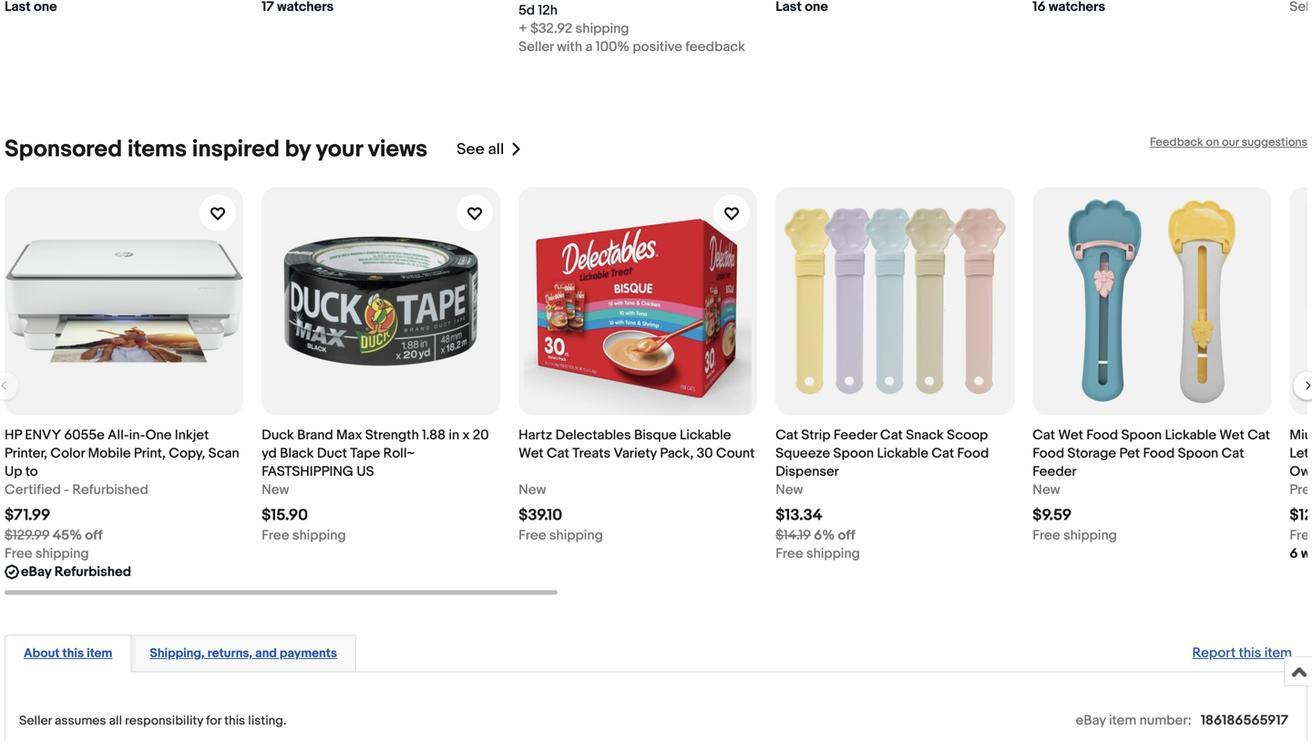 Task type: vqa. For each thing, say whether or not it's contained in the screenshot.
the clothing, shoes & accessories link
no



Task type: describe. For each thing, give the bounding box(es) containing it.
food right 'pet'
[[1144, 445, 1175, 462]]

free up "6 wa" "text field"
[[1290, 527, 1313, 544]]

about this item
[[24, 646, 112, 661]]

shipping inside duck brand max strength 1.88 in x 20 yd black duct tape roll~ fastshipping us new $15.90 free shipping
[[293, 527, 346, 544]]

45%
[[53, 527, 82, 544]]

in-
[[129, 427, 146, 444]]

lickable inside 'hartz delectables bisque lickable wet cat treats variety pack, 30 count'
[[680, 427, 732, 444]]

duck
[[262, 427, 294, 444]]

variety
[[614, 445, 657, 462]]

free inside the hp envy 6055e all-in-one inkjet printer, color mobile print, copy, scan up to certified - refurbished $71.99 $129.99 45% off free shipping
[[5, 546, 32, 562]]

mobile
[[88, 445, 131, 462]]

5d 12h + $32.92 shipping seller with a 100% positive feedback
[[519, 2, 746, 55]]

inkjet
[[175, 427, 209, 444]]

$12 text field
[[1290, 506, 1313, 525]]

feedback on our suggestions link
[[1151, 135, 1308, 150]]

1 horizontal spatial wet
[[1059, 427, 1084, 444]]

color
[[50, 445, 85, 462]]

cat strip feeder cat snack scoop squeeze spoon lickable cat food dispenser new $13.34 $14.19 6% off free shipping
[[776, 427, 990, 562]]

in
[[449, 427, 460, 444]]

free shipping text field for $9.59
[[1033, 527, 1118, 545]]

scan
[[208, 445, 239, 462]]

seller assumes all responsibility for this listing.
[[19, 713, 287, 729]]

previous price $14.19 6% off text field
[[776, 527, 856, 545]]

copy,
[[169, 445, 205, 462]]

0 horizontal spatial seller
[[19, 713, 52, 729]]

tape
[[350, 445, 380, 462]]

$39.10 text field
[[519, 506, 563, 525]]

about
[[24, 646, 60, 661]]

views
[[368, 135, 428, 164]]

hartz delectables bisque lickable wet cat treats variety pack, 30 count
[[519, 427, 755, 462]]

new inside 'new $39.10 free shipping'
[[519, 482, 546, 498]]

free shipping text field for $39.10
[[519, 527, 603, 545]]

feedback
[[686, 39, 746, 55]]

100%
[[596, 39, 630, 55]]

-
[[64, 482, 69, 498]]

one
[[146, 427, 172, 444]]

$13.34
[[776, 506, 823, 525]]

feedback on our suggestions
[[1151, 135, 1308, 150]]

duct
[[317, 445, 347, 462]]

new text field for $15.90
[[262, 481, 289, 499]]

up
[[5, 464, 22, 480]]

6055e
[[64, 427, 105, 444]]

shipping inside cat wet food spoon lickable wet cat food storage pet food spoon  cat feeder new $9.59 free shipping
[[1064, 527, 1118, 544]]

strength
[[365, 427, 419, 444]]

$12
[[1290, 506, 1313, 525]]

cat up squeeze
[[776, 427, 799, 444]]

shipping inside 'new $39.10 free shipping'
[[550, 527, 603, 544]]

max
[[336, 427, 362, 444]]

sponsored items inspired by your views
[[5, 135, 428, 164]]

shipping inside cat strip feeder cat snack scoop squeeze spoon lickable cat food dispenser new $13.34 $14.19 6% off free shipping
[[807, 546, 861, 562]]

for
[[206, 713, 222, 729]]

1 horizontal spatial spoon
[[1122, 427, 1163, 444]]

payments
[[280, 646, 337, 661]]

6 wa text field
[[1290, 545, 1313, 563]]

scoop
[[947, 427, 989, 444]]

item for report this item
[[1265, 645, 1293, 661]]

hartz
[[519, 427, 553, 444]]

ebay for ebay item number: 186186565917
[[1076, 712, 1107, 729]]

shipping,
[[150, 646, 205, 661]]

new inside duck brand max strength 1.88 in x 20 yd black duct tape roll~ fastshipping us new $15.90 free shipping
[[262, 482, 289, 498]]

ebay for ebay refurbished
[[21, 564, 51, 580]]

yd
[[262, 445, 277, 462]]

fastshipping
[[262, 464, 354, 480]]

shipping, returns, and payments
[[150, 646, 337, 661]]

wet inside 'hartz delectables bisque lickable wet cat treats variety pack, 30 count'
[[519, 445, 544, 462]]

pack,
[[660, 445, 694, 462]]

inspired
[[192, 135, 280, 164]]

$71.99 text field
[[5, 506, 51, 525]]

responsibility
[[125, 713, 203, 729]]

pet
[[1120, 445, 1141, 462]]

print,
[[134, 445, 166, 462]]

by
[[285, 135, 311, 164]]

$15.90 text field
[[262, 506, 308, 525]]

pre-
[[1290, 482, 1313, 498]]

off inside cat strip feeder cat snack scoop squeeze spoon lickable cat food dispenser new $13.34 $14.19 6% off free shipping
[[838, 527, 856, 544]]

previous price $129.99 45% off text field
[[5, 527, 103, 545]]

black
[[280, 445, 314, 462]]

suggestions
[[1242, 135, 1308, 150]]

Free text field
[[1290, 527, 1313, 545]]

us
[[357, 464, 374, 480]]

20
[[473, 427, 489, 444]]

refurbished inside text box
[[54, 564, 131, 580]]

tab list containing about this item
[[5, 631, 1308, 672]]

new inside cat strip feeder cat snack scoop squeeze spoon lickable cat food dispenser new $13.34 $14.19 6% off free shipping
[[776, 482, 804, 498]]

new text field for $9.59
[[1033, 481, 1061, 499]]

number:
[[1140, 712, 1192, 729]]

cat left miu pre- $12 free 6 wa
[[1222, 445, 1245, 462]]

186186565917
[[1201, 712, 1289, 729]]

your
[[316, 135, 363, 164]]

free inside cat wet food spoon lickable wet cat food storage pet food spoon  cat feeder new $9.59 free shipping
[[1033, 527, 1061, 544]]

cat down snack
[[932, 445, 955, 462]]

all-
[[108, 427, 129, 444]]

miu
[[1290, 427, 1313, 444]]

feedback
[[1151, 135, 1204, 150]]

free inside 'new $39.10 free shipping'
[[519, 527, 547, 544]]

+ $32.92 shipping text field
[[519, 20, 630, 38]]

treats
[[573, 445, 611, 462]]

report this item link
[[1184, 636, 1302, 671]]

delectables
[[556, 427, 631, 444]]

food inside cat strip feeder cat snack scoop squeeze spoon lickable cat food dispenser new $13.34 $14.19 6% off free shipping
[[958, 445, 990, 462]]

Pre- text field
[[1290, 481, 1313, 499]]

$129.99
[[5, 527, 50, 544]]

0 horizontal spatial free shipping text field
[[5, 545, 89, 563]]

6
[[1290, 546, 1299, 562]]

+
[[519, 21, 528, 37]]

our
[[1223, 135, 1240, 150]]

seller inside 5d 12h + $32.92 shipping seller with a 100% positive feedback
[[519, 39, 554, 55]]

and
[[255, 646, 277, 661]]



Task type: locate. For each thing, give the bounding box(es) containing it.
refurbished
[[72, 482, 148, 498], [54, 564, 131, 580]]

new text field up $15.90 text box
[[262, 481, 289, 499]]

item right about
[[87, 646, 112, 661]]

shipping, returns, and payments button
[[150, 645, 337, 662]]

new text field down the dispenser at the bottom right of page
[[776, 481, 804, 499]]

item inside button
[[87, 646, 112, 661]]

feeder inside cat strip feeder cat snack scoop squeeze spoon lickable cat food dispenser new $13.34 $14.19 6% off free shipping
[[834, 427, 878, 444]]

0 horizontal spatial item
[[87, 646, 112, 661]]

duck brand max strength 1.88 in x 20 yd black duct tape roll~ fastshipping us new $15.90 free shipping
[[262, 427, 489, 544]]

printer,
[[5, 445, 47, 462]]

food left storage
[[1033, 445, 1065, 462]]

None text field
[[5, 0, 57, 16], [776, 0, 829, 16], [1033, 0, 1106, 16], [5, 0, 57, 16], [776, 0, 829, 16], [1033, 0, 1106, 16]]

2 horizontal spatial spoon
[[1179, 445, 1219, 462]]

1 new from the left
[[262, 482, 289, 498]]

spoon right 'pet'
[[1179, 445, 1219, 462]]

envy
[[25, 427, 61, 444]]

free shipping text field down $129.99
[[5, 545, 89, 563]]

strip
[[802, 427, 831, 444]]

$71.99
[[5, 506, 51, 525]]

2 horizontal spatial lickable
[[1166, 427, 1217, 444]]

this inside button
[[62, 646, 84, 661]]

1 vertical spatial ebay
[[1076, 712, 1107, 729]]

1 vertical spatial all
[[109, 713, 122, 729]]

about this item button
[[24, 645, 112, 662]]

12h
[[538, 2, 558, 19]]

0 horizontal spatial all
[[109, 713, 122, 729]]

0 vertical spatial feeder
[[834, 427, 878, 444]]

this right for
[[224, 713, 245, 729]]

0 vertical spatial ebay
[[21, 564, 51, 580]]

$9.59
[[1033, 506, 1072, 525]]

this for about
[[62, 646, 84, 661]]

ebay left "number:"
[[1076, 712, 1107, 729]]

new
[[262, 482, 289, 498], [519, 482, 546, 498], [776, 482, 804, 498], [1033, 482, 1061, 498]]

report
[[1193, 645, 1236, 661]]

Free shipping text field
[[519, 527, 603, 545], [1033, 527, 1118, 545], [776, 545, 861, 563]]

free shipping text field down '$9.59' text box
[[1033, 527, 1118, 545]]

feeder down storage
[[1033, 464, 1077, 480]]

free down the $9.59
[[1033, 527, 1061, 544]]

with
[[557, 39, 583, 55]]

wet up storage
[[1059, 427, 1084, 444]]

Certified - Refurbished text field
[[5, 481, 148, 499]]

1 horizontal spatial this
[[224, 713, 245, 729]]

listing.
[[248, 713, 287, 729]]

tab list
[[5, 631, 1308, 672]]

wet down hartz
[[519, 445, 544, 462]]

ebay down $129.99
[[21, 564, 51, 580]]

shipping down the $9.59
[[1064, 527, 1118, 544]]

feeder
[[834, 427, 878, 444], [1033, 464, 1077, 480]]

sponsored
[[5, 135, 122, 164]]

0 horizontal spatial off
[[85, 527, 103, 544]]

1 vertical spatial seller
[[19, 713, 52, 729]]

feeder inside cat wet food spoon lickable wet cat food storage pet food spoon  cat feeder new $9.59 free shipping
[[1033, 464, 1077, 480]]

cat
[[776, 427, 799, 444], [881, 427, 903, 444], [1033, 427, 1056, 444], [1248, 427, 1271, 444], [547, 445, 570, 462], [932, 445, 955, 462], [1222, 445, 1245, 462]]

shipping
[[576, 21, 630, 37], [293, 527, 346, 544], [550, 527, 603, 544], [1064, 527, 1118, 544], [35, 546, 89, 562], [807, 546, 861, 562]]

refurbished down 45%
[[54, 564, 131, 580]]

free shipping text field down $39.10 text box
[[519, 527, 603, 545]]

free down $39.10
[[519, 527, 547, 544]]

see all link
[[457, 135, 523, 164]]

0 horizontal spatial free shipping text field
[[519, 527, 603, 545]]

2 off from the left
[[838, 527, 856, 544]]

spoon inside cat strip feeder cat snack scoop squeeze spoon lickable cat food dispenser new $13.34 $14.19 6% off free shipping
[[834, 445, 874, 462]]

0 horizontal spatial spoon
[[834, 445, 874, 462]]

lickable inside cat strip feeder cat snack scoop squeeze spoon lickable cat food dispenser new $13.34 $14.19 6% off free shipping
[[877, 445, 929, 462]]

spoon up the dispenser at the bottom right of page
[[834, 445, 874, 462]]

1 horizontal spatial free shipping text field
[[776, 545, 861, 563]]

2 horizontal spatial new text field
[[1033, 481, 1061, 499]]

item for about this item
[[87, 646, 112, 661]]

count
[[716, 445, 755, 462]]

0 vertical spatial refurbished
[[72, 482, 148, 498]]

feeder right strip
[[834, 427, 878, 444]]

spoon up 'pet'
[[1122, 427, 1163, 444]]

roll~
[[384, 445, 415, 462]]

squeeze
[[776, 445, 831, 462]]

free inside duck brand max strength 1.88 in x 20 yd black duct tape roll~ fastshipping us new $15.90 free shipping
[[262, 527, 289, 544]]

off right 45%
[[85, 527, 103, 544]]

to
[[25, 464, 38, 480]]

1 horizontal spatial ebay
[[1076, 712, 1107, 729]]

storage
[[1068, 445, 1117, 462]]

items
[[127, 135, 187, 164]]

cat left snack
[[881, 427, 903, 444]]

seller
[[519, 39, 554, 55], [19, 713, 52, 729]]

2 horizontal spatial item
[[1265, 645, 1293, 661]]

1 horizontal spatial all
[[488, 140, 504, 159]]

cat down hartz
[[547, 445, 570, 462]]

positive
[[633, 39, 683, 55]]

off right the 6%
[[838, 527, 856, 544]]

ebay inside ebay refurbished text box
[[21, 564, 51, 580]]

shipping down $39.10 text box
[[550, 527, 603, 544]]

cat right scoop
[[1033, 427, 1056, 444]]

1 new text field from the left
[[262, 481, 289, 499]]

miu pre- $12 free 6 wa
[[1290, 427, 1313, 562]]

wet
[[1059, 427, 1084, 444], [1220, 427, 1245, 444], [519, 445, 544, 462]]

lickable inside cat wet food spoon lickable wet cat food storage pet food spoon  cat feeder new $9.59 free shipping
[[1166, 427, 1217, 444]]

snack
[[906, 427, 944, 444]]

hp envy 6055e all-in-one inkjet printer, color mobile print, copy, scan up to certified - refurbished $71.99 $129.99 45% off free shipping
[[5, 427, 239, 562]]

new text field up '$9.59' text box
[[1033, 481, 1061, 499]]

free shipping text field down $15.90 text box
[[262, 527, 346, 545]]

0 vertical spatial seller
[[519, 39, 554, 55]]

0 horizontal spatial wet
[[519, 445, 544, 462]]

1 horizontal spatial off
[[838, 527, 856, 544]]

seller down + on the left of the page
[[519, 39, 554, 55]]

New text field
[[262, 481, 289, 499], [776, 481, 804, 499], [1033, 481, 1061, 499]]

free down $129.99
[[5, 546, 32, 562]]

dispenser
[[776, 464, 840, 480]]

1 horizontal spatial lickable
[[877, 445, 929, 462]]

all right the assumes
[[109, 713, 122, 729]]

0 horizontal spatial ebay
[[21, 564, 51, 580]]

new up '$9.59' text box
[[1033, 482, 1061, 498]]

0 horizontal spatial feeder
[[834, 427, 878, 444]]

food
[[1087, 427, 1119, 444], [958, 445, 990, 462], [1033, 445, 1065, 462], [1144, 445, 1175, 462]]

see all
[[457, 140, 504, 159]]

wa
[[1302, 546, 1313, 562]]

off inside the hp envy 6055e all-in-one inkjet printer, color mobile print, copy, scan up to certified - refurbished $71.99 $129.99 45% off free shipping
[[85, 527, 103, 544]]

New text field
[[519, 481, 546, 499]]

shipping down 45%
[[35, 546, 89, 562]]

this right report
[[1240, 645, 1262, 661]]

assumes
[[55, 713, 106, 729]]

$9.59 text field
[[1033, 506, 1072, 525]]

0 horizontal spatial lickable
[[680, 427, 732, 444]]

shipping inside 5d 12h + $32.92 shipping seller with a 100% positive feedback
[[576, 21, 630, 37]]

cat inside 'hartz delectables bisque lickable wet cat treats variety pack, 30 count'
[[547, 445, 570, 462]]

4 new from the left
[[1033, 482, 1061, 498]]

seller left the assumes
[[19, 713, 52, 729]]

1 vertical spatial feeder
[[1033, 464, 1077, 480]]

food up storage
[[1087, 427, 1119, 444]]

Seller with a 100% positive feedback text field
[[519, 38, 746, 56]]

2 new text field from the left
[[776, 481, 804, 499]]

this
[[1240, 645, 1262, 661], [62, 646, 84, 661], [224, 713, 245, 729]]

new $39.10 free shipping
[[519, 482, 603, 544]]

new inside cat wet food spoon lickable wet cat food storage pet food spoon  cat feeder new $9.59 free shipping
[[1033, 482, 1061, 498]]

all
[[488, 140, 504, 159], [109, 713, 122, 729]]

this for report
[[1240, 645, 1262, 661]]

returns,
[[208, 646, 252, 661]]

all right see
[[488, 140, 504, 159]]

$32.92
[[531, 21, 573, 37]]

wet left miu
[[1220, 427, 1245, 444]]

free down $14.19
[[776, 546, 804, 562]]

free
[[262, 527, 289, 544], [519, 527, 547, 544], [1033, 527, 1061, 544], [1290, 527, 1313, 544], [5, 546, 32, 562], [776, 546, 804, 562]]

refurbished down 'mobile'
[[72, 482, 148, 498]]

3 new text field from the left
[[1033, 481, 1061, 499]]

1 horizontal spatial new text field
[[776, 481, 804, 499]]

1 vertical spatial refurbished
[[54, 564, 131, 580]]

2 new from the left
[[519, 482, 546, 498]]

eBay Refurbished text field
[[21, 563, 131, 581]]

new up $39.10 text box
[[519, 482, 546, 498]]

2 horizontal spatial wet
[[1220, 427, 1245, 444]]

new text field for $13.34
[[776, 481, 804, 499]]

x
[[463, 427, 470, 444]]

shipping up 100%
[[576, 21, 630, 37]]

see
[[457, 140, 485, 159]]

new down the dispenser at the bottom right of page
[[776, 482, 804, 498]]

this right about
[[62, 646, 84, 661]]

spoon
[[1122, 427, 1163, 444], [834, 445, 874, 462], [1179, 445, 1219, 462]]

1 horizontal spatial free shipping text field
[[262, 527, 346, 545]]

cat wet food spoon lickable wet cat food storage pet food spoon  cat feeder new $9.59 free shipping
[[1033, 427, 1271, 544]]

5d 12h text field
[[519, 1, 558, 20]]

$15.90
[[262, 506, 308, 525]]

item left "number:"
[[1110, 712, 1137, 729]]

1 horizontal spatial feeder
[[1033, 464, 1077, 480]]

2 horizontal spatial this
[[1240, 645, 1262, 661]]

$39.10
[[519, 506, 563, 525]]

0 horizontal spatial new text field
[[262, 481, 289, 499]]

shipping down the 6%
[[807, 546, 861, 562]]

2 horizontal spatial free shipping text field
[[1033, 527, 1118, 545]]

refurbished inside the hp envy 6055e all-in-one inkjet printer, color mobile print, copy, scan up to certified - refurbished $71.99 $129.99 45% off free shipping
[[72, 482, 148, 498]]

1 horizontal spatial item
[[1110, 712, 1137, 729]]

$13.34 text field
[[776, 506, 823, 525]]

food down scoop
[[958, 445, 990, 462]]

Free shipping text field
[[262, 527, 346, 545], [5, 545, 89, 563]]

free shipping text field down the 6%
[[776, 545, 861, 563]]

free down $15.90 text box
[[262, 527, 289, 544]]

cat left miu
[[1248, 427, 1271, 444]]

0 horizontal spatial this
[[62, 646, 84, 661]]

item right report
[[1265, 645, 1293, 661]]

None text field
[[262, 0, 334, 16], [1290, 0, 1313, 16], [262, 0, 334, 16], [1290, 0, 1313, 16]]

6%
[[814, 527, 835, 544]]

report this item
[[1193, 645, 1293, 661]]

1 off from the left
[[85, 527, 103, 544]]

5d
[[519, 2, 535, 19]]

free inside cat strip feeder cat snack scoop squeeze spoon lickable cat food dispenser new $13.34 $14.19 6% off free shipping
[[776, 546, 804, 562]]

30
[[697, 445, 713, 462]]

0 vertical spatial all
[[488, 140, 504, 159]]

a
[[586, 39, 593, 55]]

brand
[[297, 427, 333, 444]]

on
[[1207, 135, 1220, 150]]

new up $15.90 text box
[[262, 482, 289, 498]]

certified
[[5, 482, 61, 498]]

See all text field
[[457, 140, 504, 159]]

ebay item number: 186186565917
[[1076, 712, 1289, 729]]

1 horizontal spatial seller
[[519, 39, 554, 55]]

shipping inside the hp envy 6055e all-in-one inkjet printer, color mobile print, copy, scan up to certified - refurbished $71.99 $129.99 45% off free shipping
[[35, 546, 89, 562]]

ebay
[[21, 564, 51, 580], [1076, 712, 1107, 729]]

shipping down $15.90 text box
[[293, 527, 346, 544]]

3 new from the left
[[776, 482, 804, 498]]

1.88
[[422, 427, 446, 444]]



